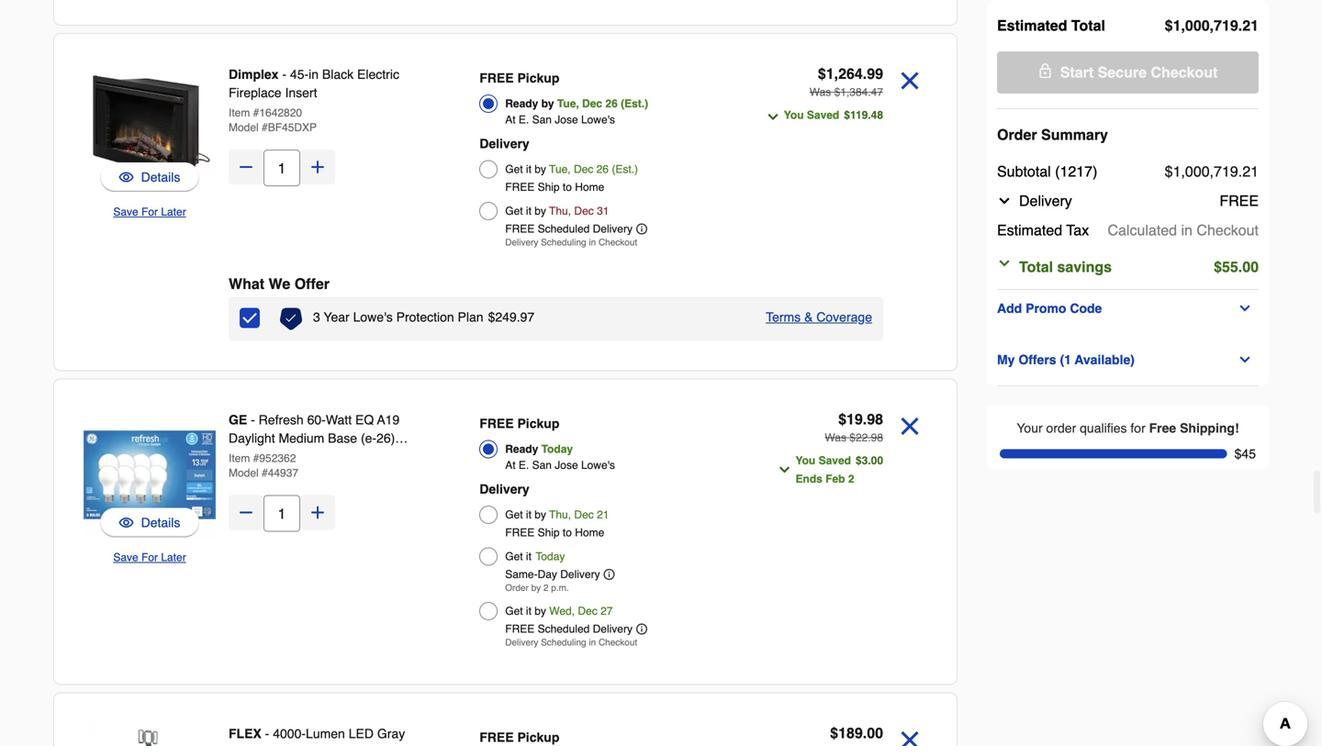 Task type: locate. For each thing, give the bounding box(es) containing it.
scheduling down get it by thu, dec 31 at the top of the page
[[541, 237, 586, 248]]

1,000,719 for estimated total
[[1173, 17, 1239, 34]]

jose for 1,264
[[555, 113, 578, 126]]

for down 45-in black electric fireplace insert image
[[141, 206, 158, 219]]

0 horizontal spatial info image
[[604, 569, 615, 580]]

.
[[1239, 17, 1243, 34], [863, 65, 867, 82], [868, 86, 871, 99], [868, 109, 871, 122], [1239, 163, 1243, 180], [517, 310, 520, 325], [863, 411, 867, 428], [868, 432, 871, 444]]

3
[[313, 310, 320, 325], [862, 455, 868, 467]]

2 stepper number input field with increment and decrement buttons number field from the top
[[264, 495, 300, 532]]

same-
[[505, 568, 538, 581]]

0 horizontal spatial order
[[505, 583, 529, 594]]

model inside item #1642820 model #bf45dxp
[[229, 121, 259, 134]]

thu, for thu, dec 21
[[549, 509, 571, 522]]

1 scheduling from the top
[[541, 237, 586, 248]]

get down "get it by tue, dec 26 (est.)"
[[505, 205, 523, 218]]

#1642820
[[253, 107, 302, 119]]

1 at e. san jose lowe's from the top
[[505, 113, 615, 126]]

1 scheduled from the top
[[538, 223, 590, 236]]

item for 19
[[229, 452, 250, 465]]

saved for 1,264
[[807, 109, 840, 122]]

.00 for $ 189 .00
[[863, 725, 883, 742]]

save for later button down quickview icon
[[113, 203, 186, 221]]

1 it from the top
[[526, 163, 532, 176]]

you inside you saved $ 3 .00 ends feb 2
[[796, 455, 816, 467]]

home down get it by thu, dec 21
[[575, 527, 605, 540]]

0 vertical spatial item
[[229, 107, 250, 119]]

1 vertical spatial save for later
[[113, 551, 186, 564]]

45-
[[290, 67, 309, 82]]

to down get it by thu, dec 21
[[563, 527, 572, 540]]

249
[[495, 310, 517, 325]]

save down quickview icon
[[113, 206, 138, 219]]

1 vertical spatial model
[[229, 467, 259, 480]]

1 details from the top
[[141, 170, 180, 185]]

2 model from the top
[[229, 467, 259, 480]]

ship up get it by thu, dec 31 at the top of the page
[[538, 181, 560, 194]]

flex
[[229, 727, 262, 742]]

2 horizontal spatial chevron down image
[[1238, 353, 1253, 367]]

info image
[[636, 224, 647, 235]]

thu, up get it today
[[549, 509, 571, 522]]

item inside item #1642820 model #bf45dxp
[[229, 107, 250, 119]]

2 down day
[[544, 583, 549, 594]]

info image
[[604, 569, 615, 580], [636, 624, 647, 635]]

protection plan filled image
[[280, 308, 302, 330]]

pickup for 1,264
[[517, 71, 560, 85]]

san down the ready today
[[532, 459, 552, 472]]

battery-
[[229, 745, 274, 747]]

3 free pickup from the top
[[480, 731, 560, 745]]

#952362
[[253, 452, 296, 465]]

1,000,719 up start secure checkout
[[1173, 17, 1239, 34]]

1 save for later from the top
[[113, 206, 186, 219]]

model inside item #952362 model #44937
[[229, 467, 259, 480]]

98 right "22"
[[871, 432, 883, 444]]

e.
[[519, 113, 529, 126], [519, 459, 529, 472]]

1 vertical spatial -
[[251, 413, 255, 427]]

it for wed, dec 27
[[526, 605, 532, 618]]

scheduled
[[538, 223, 590, 236], [538, 623, 590, 636]]

2 free scheduled delivery from the top
[[505, 623, 633, 636]]

2 at e. san jose lowe's from the top
[[505, 459, 615, 472]]

2 for from the top
[[141, 551, 158, 564]]

year
[[324, 310, 350, 325]]

jose for 19
[[555, 459, 578, 472]]

0 vertical spatial total
[[1072, 17, 1106, 34]]

refresh 60-watt eq a19 daylight medium base (e-26) dimmable led light bulb (8-pack) image
[[84, 409, 216, 541]]

2 free pickup from the top
[[480, 416, 560, 431]]

add
[[997, 301, 1022, 316]]

1,384
[[841, 86, 868, 99]]

plan
[[458, 310, 484, 325]]

21
[[1243, 17, 1259, 34], [1243, 163, 1259, 180], [597, 509, 609, 522]]

was left "22"
[[825, 432, 847, 444]]

later
[[161, 206, 186, 219], [161, 551, 186, 564]]

details for 1,264
[[141, 170, 180, 185]]

2 home from the top
[[575, 527, 605, 540]]

it up get it today
[[526, 509, 532, 522]]

home down "get it by tue, dec 26 (est.)"
[[575, 181, 605, 194]]

tue, up get it by thu, dec 31 at the top of the page
[[549, 163, 571, 176]]

$ 1,000,719 . 21 for total
[[1165, 17, 1259, 34]]

0 horizontal spatial -
[[251, 413, 255, 427]]

ready today
[[505, 443, 573, 456]]

0 vertical spatial free ship to home
[[505, 181, 605, 194]]

get for get it by thu, dec 31
[[505, 205, 523, 218]]

get for get it today
[[505, 551, 523, 563]]

1 horizontal spatial order
[[997, 126, 1037, 143]]

wed,
[[549, 605, 575, 618]]

p.m.
[[551, 583, 569, 594]]

2 item from the top
[[229, 452, 250, 465]]

2 horizontal spatial chevron down image
[[1238, 301, 1253, 316]]

remove item image right "22"
[[894, 411, 926, 442]]

1 to from the top
[[563, 181, 572, 194]]

1 $ 1,000,719 . 21 from the top
[[1165, 17, 1259, 34]]

2 $ 1,000,719 . 21 from the top
[[1165, 163, 1259, 180]]

.00 inside you saved $ 3 .00 ends feb 2
[[868, 455, 883, 467]]

get up get it by thu, dec 31 at the top of the page
[[505, 163, 523, 176]]

item inside item #952362 model #44937
[[229, 452, 250, 465]]

chevron down image
[[997, 256, 1012, 271], [1238, 353, 1253, 367], [777, 463, 792, 478]]

promo
[[1026, 301, 1067, 316]]

1 vertical spatial thu,
[[549, 509, 571, 522]]

- left 45-
[[282, 67, 287, 82]]

start secure checkout button
[[997, 51, 1259, 94]]

1 option group from the top
[[480, 65, 734, 253]]

you up ends
[[796, 455, 816, 467]]

at e. san jose lowe's
[[505, 113, 615, 126], [505, 459, 615, 472]]

26 up 31
[[597, 163, 609, 176]]

0 vertical spatial ship
[[538, 181, 560, 194]]

5 it from the top
[[526, 605, 532, 618]]

1 san from the top
[[532, 113, 552, 126]]

1 vertical spatial total
[[1019, 259, 1053, 275]]

we
[[269, 275, 290, 292]]

1 vertical spatial delivery scheduling in checkout
[[505, 638, 638, 648]]

(est.) up info icon
[[612, 163, 638, 176]]

1 later from the top
[[161, 206, 186, 219]]

2 e. from the top
[[519, 459, 529, 472]]

chevron down image down subtotal
[[997, 194, 1012, 208]]

thu, left 31
[[549, 205, 571, 218]]

calculated in checkout
[[1108, 222, 1259, 239]]

1 free scheduled delivery from the top
[[505, 223, 633, 236]]

ends
[[796, 473, 823, 486]]

led
[[290, 450, 315, 464], [349, 727, 374, 742]]

0 vertical spatial 3
[[313, 310, 320, 325]]

get it today
[[505, 551, 565, 563]]

0 vertical spatial home
[[575, 181, 605, 194]]

1 delivery scheduling in checkout from the top
[[505, 237, 638, 248]]

- right ge
[[251, 413, 255, 427]]

san down ready by tue, dec 26 (est.)
[[532, 113, 552, 126]]

later for 1,264
[[161, 206, 186, 219]]

model down fireplace
[[229, 121, 259, 134]]

at
[[505, 113, 516, 126], [505, 459, 516, 472]]

1 vertical spatial free ship to home
[[505, 527, 605, 540]]

0 vertical spatial details
[[141, 170, 180, 185]]

1 horizontal spatial info image
[[636, 624, 647, 635]]

- up battery- at the left
[[265, 727, 269, 742]]

it for tue, dec 26
[[526, 163, 532, 176]]

0 vertical spatial $ 1,000,719 . 21
[[1165, 17, 1259, 34]]

delivery scheduling in checkout for wed,
[[505, 638, 638, 648]]

delivery scheduling in checkout down get it by thu, dec 31 at the top of the page
[[505, 237, 638, 248]]

free
[[480, 71, 514, 85], [505, 181, 535, 194], [1220, 192, 1259, 209], [505, 223, 535, 236], [480, 416, 514, 431], [505, 527, 535, 540], [505, 623, 535, 636], [480, 731, 514, 745]]

chevron down image up add
[[997, 256, 1012, 271]]

it up get it by thu, dec 31 at the top of the page
[[526, 163, 532, 176]]

by up get it by thu, dec 31 at the top of the page
[[535, 163, 546, 176]]

1 vertical spatial save for later button
[[113, 549, 186, 567]]

1 vertical spatial pickup
[[517, 416, 560, 431]]

1 vertical spatial 2
[[544, 583, 549, 594]]

details button
[[100, 163, 199, 192], [119, 168, 180, 186], [100, 508, 199, 538], [119, 514, 180, 532]]

0 horizontal spatial total
[[1019, 259, 1053, 275]]

1 vertical spatial for
[[141, 551, 158, 564]]

0 horizontal spatial led
[[290, 450, 315, 464]]

checkout down info icon
[[599, 237, 638, 248]]

1 jose from the top
[[555, 113, 578, 126]]

ready up "get it by tue, dec 26 (est.)"
[[505, 97, 538, 110]]

2 scheduled from the top
[[538, 623, 590, 636]]

info image for today
[[604, 569, 615, 580]]

1 vertical spatial led
[[349, 727, 374, 742]]

at down the ready today
[[505, 459, 516, 472]]

in right calculated
[[1181, 222, 1193, 239]]

0 vertical spatial was
[[810, 86, 831, 99]]

1 vertical spatial option group
[[480, 411, 734, 653]]

shipping!
[[1180, 421, 1239, 436]]

free scheduled delivery down wed,
[[505, 623, 633, 636]]

feb
[[826, 473, 845, 486]]

saved for 19
[[819, 455, 851, 467]]

3 pickup from the top
[[517, 731, 560, 745]]

save down quickview image
[[113, 551, 138, 564]]

2 save for later from the top
[[113, 551, 186, 564]]

1 pickup from the top
[[517, 71, 560, 85]]

3 it from the top
[[526, 509, 532, 522]]

led up plug-
[[349, 727, 374, 742]]

#bf45dxp
[[262, 121, 317, 134]]

ready
[[505, 97, 538, 110], [505, 443, 538, 456]]

by left wed,
[[535, 605, 546, 618]]

0 vertical spatial delivery scheduling in checkout
[[505, 237, 638, 248]]

free ship to home up get it by thu, dec 31 at the top of the page
[[505, 181, 605, 194]]

0 vertical spatial -
[[282, 67, 287, 82]]

chevron down image left you saved $ 119 . 48
[[766, 110, 780, 124]]

was
[[810, 86, 831, 99], [825, 432, 847, 444]]

$ 1,000,719 . 21 up the calculated in checkout at the top right of page
[[1165, 163, 1259, 180]]

scheduling
[[541, 237, 586, 248], [541, 638, 586, 648]]

at down ready by tue, dec 26 (est.)
[[505, 113, 516, 126]]

1 vertical spatial scheduling
[[541, 638, 586, 648]]

it up "same-"
[[526, 551, 532, 563]]

chevron down image for you saved
[[766, 110, 780, 124]]

e. for 1,264
[[519, 113, 529, 126]]

0 horizontal spatial 2
[[544, 583, 549, 594]]

3 year lowe's protection plan $ 249 . 97
[[313, 310, 535, 325]]

98
[[867, 411, 883, 428], [871, 432, 883, 444]]

1 vertical spatial 21
[[1243, 163, 1259, 180]]

quickview image
[[119, 168, 134, 186]]

0 vertical spatial remove item image
[[894, 65, 926, 96]]

2 save from the top
[[113, 551, 138, 564]]

1 vertical spatial ship
[[538, 527, 560, 540]]

model for 19
[[229, 467, 259, 480]]

2 it from the top
[[526, 205, 532, 218]]

by for thu, dec 31
[[535, 205, 546, 218]]

0 vertical spatial to
[[563, 181, 572, 194]]

2 vertical spatial chevron down image
[[777, 463, 792, 478]]

e. for 19
[[519, 459, 529, 472]]

0 vertical spatial lowe's
[[581, 113, 615, 126]]

checkout right secure on the top
[[1151, 64, 1218, 81]]

.00 down the calculated in checkout at the top right of page
[[1239, 259, 1259, 275]]

1 vertical spatial estimated
[[997, 222, 1063, 239]]

by up "get it by tue, dec 26 (est.)"
[[541, 97, 554, 110]]

scheduled down get it by thu, dec 31 at the top of the page
[[538, 223, 590, 236]]

$ 1,000,719 . 21
[[1165, 17, 1259, 34], [1165, 163, 1259, 180]]

delivery scheduling in checkout
[[505, 237, 638, 248], [505, 638, 638, 648]]

my offers (1 available) link
[[997, 349, 1259, 371]]

0 vertical spatial pickup
[[517, 71, 560, 85]]

ready for 1,264
[[505, 97, 538, 110]]

1,000,719 up the calculated in checkout at the top right of page
[[1173, 163, 1239, 180]]

1 vertical spatial at e. san jose lowe's
[[505, 459, 615, 472]]

0 vertical spatial you
[[784, 109, 804, 122]]

lowe's right year
[[353, 310, 393, 325]]

1 at from the top
[[505, 113, 516, 126]]

5 get from the top
[[505, 605, 523, 618]]

scheduled for wed,
[[538, 623, 590, 636]]

was inside $ 19 . 98 was $ 22 . 98
[[825, 432, 847, 444]]

- for 19
[[251, 413, 255, 427]]

save for later button down quickview image
[[113, 549, 186, 567]]

save for later for 1,264
[[113, 206, 186, 219]]

item down daylight
[[229, 452, 250, 465]]

1 vertical spatial details
[[141, 516, 180, 530]]

(8-
[[379, 450, 395, 464]]

1 remove item image from the top
[[894, 65, 926, 96]]

save for later button for 1,264
[[113, 203, 186, 221]]

2 scheduling from the top
[[541, 638, 586, 648]]

by for tue, dec 26
[[535, 163, 546, 176]]

light
[[319, 450, 347, 464]]

it down "get it by tue, dec 26 (est.)"
[[526, 205, 532, 218]]

model for 1,264
[[229, 121, 259, 134]]

delivery scheduling in checkout for thu,
[[505, 237, 638, 248]]

0 vertical spatial scheduled
[[538, 223, 590, 236]]

3 down "22"
[[862, 455, 868, 467]]

1 vertical spatial free pickup
[[480, 416, 560, 431]]

2 save for later button from the top
[[113, 549, 186, 567]]

.00 left remove item image
[[863, 725, 883, 742]]

0 vertical spatial thu,
[[549, 205, 571, 218]]

delivery scheduling in checkout down wed,
[[505, 638, 638, 648]]

1 vertical spatial chevron down image
[[1238, 353, 1253, 367]]

order down "same-"
[[505, 583, 529, 594]]

1 1,000,719 from the top
[[1173, 17, 1239, 34]]

remove item image
[[894, 65, 926, 96], [894, 411, 926, 442]]

free pickup for 1,264
[[480, 71, 560, 85]]

you left 119
[[784, 109, 804, 122]]

4 it from the top
[[526, 551, 532, 563]]

gray
[[377, 727, 405, 742]]

estimated total
[[997, 17, 1106, 34]]

2 ready from the top
[[505, 443, 538, 456]]

2 san from the top
[[532, 459, 552, 472]]

1 get from the top
[[505, 163, 523, 176]]

by up get it today
[[535, 509, 546, 522]]

1 horizontal spatial 2
[[848, 473, 855, 486]]

2 to from the top
[[563, 527, 572, 540]]

-
[[282, 67, 287, 82], [251, 413, 255, 427], [265, 727, 269, 742]]

for
[[141, 206, 158, 219], [141, 551, 158, 564]]

to for 1,264
[[563, 181, 572, 194]]

2 vertical spatial free pickup
[[480, 731, 560, 745]]

free scheduled delivery
[[505, 223, 633, 236], [505, 623, 633, 636]]

21 for subtotal (1217)
[[1243, 163, 1259, 180]]

get for get it by wed, dec 27
[[505, 605, 523, 618]]

1 vertical spatial free scheduled delivery
[[505, 623, 633, 636]]

2 option group from the top
[[480, 411, 734, 653]]

2 inside option group
[[544, 583, 549, 594]]

and
[[328, 745, 349, 747]]

ge -
[[229, 413, 259, 427]]

thu, for thu, dec 31
[[549, 205, 571, 218]]

minus image
[[237, 504, 255, 522]]

for for 1,264
[[141, 206, 158, 219]]

(est.) up "get it by tue, dec 26 (est.)"
[[621, 97, 648, 110]]

1 vertical spatial order
[[505, 583, 529, 594]]

ship down get it by thu, dec 21
[[538, 527, 560, 540]]

free scheduled delivery down get it by thu, dec 31 at the top of the page
[[505, 223, 633, 236]]

1 vertical spatial item
[[229, 452, 250, 465]]

2 ship from the top
[[538, 527, 560, 540]]

$45
[[1235, 447, 1256, 462]]

jose down ready by tue, dec 26 (est.)
[[555, 113, 578, 126]]

get
[[505, 163, 523, 176], [505, 205, 523, 218], [505, 509, 523, 522], [505, 551, 523, 563], [505, 605, 523, 618]]

3 get from the top
[[505, 509, 523, 522]]

1 free ship to home from the top
[[505, 181, 605, 194]]

1 vertical spatial 3
[[862, 455, 868, 467]]

2 delivery scheduling in checkout from the top
[[505, 638, 638, 648]]

chevron down image inside the my offers (1 available) link
[[1238, 353, 1253, 367]]

2 free ship to home from the top
[[505, 527, 605, 540]]

free ship to home
[[505, 181, 605, 194], [505, 527, 605, 540]]

0 vertical spatial saved
[[807, 109, 840, 122]]

1 vertical spatial was
[[825, 432, 847, 444]]

1 e. from the top
[[519, 113, 529, 126]]

in
[[309, 67, 319, 82], [1181, 222, 1193, 239], [589, 237, 596, 248], [589, 638, 596, 648]]

0 vertical spatial estimated
[[997, 17, 1068, 34]]

2 vertical spatial pickup
[[517, 731, 560, 745]]

remove item image for 98
[[894, 411, 926, 442]]

0 horizontal spatial chevron down image
[[766, 110, 780, 124]]

1 vertical spatial info image
[[636, 624, 647, 635]]

add promo code link
[[997, 298, 1259, 320]]

2 jose from the top
[[555, 459, 578, 472]]

98 right '19'
[[867, 411, 883, 428]]

terms
[[766, 310, 801, 325]]

0 vertical spatial save for later
[[113, 206, 186, 219]]

2 thu, from the top
[[549, 509, 571, 522]]

get down the order by 2 p.m.
[[505, 605, 523, 618]]

get it by thu, dec 31
[[505, 205, 609, 218]]

home for 19
[[575, 527, 605, 540]]

4 get from the top
[[505, 551, 523, 563]]

2 vertical spatial lowe's
[[581, 459, 615, 472]]

1 vertical spatial remove item image
[[894, 411, 926, 442]]

dec left 27
[[578, 605, 598, 618]]

led inside 4000-lumen led gray battery-operated and plug-i
[[349, 727, 374, 742]]

by down "get it by tue, dec 26 (est.)"
[[535, 205, 546, 218]]

0 vertical spatial 1,000,719
[[1173, 17, 1239, 34]]

remove item image right the 47
[[894, 65, 926, 96]]

2 horizontal spatial -
[[282, 67, 287, 82]]

dec up "get it by tue, dec 26 (est.)"
[[582, 97, 602, 110]]

details right quickview icon
[[141, 170, 180, 185]]

what
[[229, 275, 265, 292]]

order up subtotal
[[997, 126, 1037, 143]]

lowe's for 1,264
[[581, 113, 615, 126]]

1 vertical spatial at
[[505, 459, 516, 472]]

saved inside you saved $ 3 .00 ends feb 2
[[819, 455, 851, 467]]

remove item image
[[894, 725, 926, 747]]

1 horizontal spatial total
[[1072, 17, 1106, 34]]

watt
[[326, 413, 352, 427]]

details for 19
[[141, 516, 180, 530]]

1 free pickup from the top
[[480, 71, 560, 85]]

save for later down quickview icon
[[113, 206, 186, 219]]

info image for wed, dec 27
[[636, 624, 647, 635]]

1 vertical spatial $ 1,000,719 . 21
[[1165, 163, 1259, 180]]

in up the insert
[[309, 67, 319, 82]]

1 stepper number input field with increment and decrement buttons number field from the top
[[264, 150, 300, 186]]

total up start
[[1072, 17, 1106, 34]]

$ 55 .00
[[1214, 259, 1259, 275]]

option group for 1,264
[[480, 65, 734, 253]]

chevron down image
[[766, 110, 780, 124], [997, 194, 1012, 208], [1238, 301, 1253, 316]]

0 vertical spatial later
[[161, 206, 186, 219]]

26)
[[377, 431, 395, 446]]

1 horizontal spatial -
[[265, 727, 269, 742]]

e. down ready by tue, dec 26 (est.)
[[519, 113, 529, 126]]

60-
[[307, 413, 326, 427]]

1 horizontal spatial chevron down image
[[997, 256, 1012, 271]]

0 vertical spatial san
[[532, 113, 552, 126]]

- for 1,264
[[282, 67, 287, 82]]

item down fireplace
[[229, 107, 250, 119]]

.00 for $ 55 .00
[[1239, 259, 1259, 275]]

option group
[[480, 65, 734, 253], [480, 411, 734, 653]]

home for 1,264
[[575, 181, 605, 194]]

at e. san jose lowe's down ready by tue, dec 26 (est.)
[[505, 113, 615, 126]]

delivery down subtotal (1217)
[[1019, 192, 1072, 209]]

day
[[538, 568, 557, 581]]

1 save for later button from the top
[[113, 203, 186, 221]]

to down "get it by tue, dec 26 (est.)"
[[563, 181, 572, 194]]

2 details from the top
[[141, 516, 180, 530]]

2 pickup from the top
[[517, 416, 560, 431]]

0 vertical spatial 2
[[848, 473, 855, 486]]

dec up same-day delivery
[[574, 509, 594, 522]]

pickup for 19
[[517, 416, 560, 431]]

1 vertical spatial you
[[796, 455, 816, 467]]

1 home from the top
[[575, 181, 605, 194]]

ship
[[538, 181, 560, 194], [538, 527, 560, 540]]

0 vertical spatial free pickup
[[480, 71, 560, 85]]

free scheduled delivery for wed,
[[505, 623, 633, 636]]

$ inside you saved $ 3 .00 ends feb 2
[[856, 455, 862, 467]]

1 vertical spatial scheduled
[[538, 623, 590, 636]]

1 vertical spatial .00
[[868, 455, 883, 467]]

quickview image
[[119, 514, 134, 532]]

19
[[847, 411, 863, 428]]

1 estimated from the top
[[997, 17, 1068, 34]]

1 horizontal spatial led
[[349, 727, 374, 742]]

item #1642820 model #bf45dxp
[[229, 107, 317, 134]]

2 at from the top
[[505, 459, 516, 472]]

$ up you saved $ 3 .00 ends feb 2
[[838, 411, 847, 428]]

estimated left tax
[[997, 222, 1063, 239]]

2 later from the top
[[161, 551, 186, 564]]

(1217)
[[1055, 163, 1098, 180]]

dec left 31
[[574, 205, 594, 218]]

Stepper number input field with increment and decrement buttons number field
[[264, 150, 300, 186], [264, 495, 300, 532]]

led down medium
[[290, 450, 315, 464]]

1 vertical spatial save
[[113, 551, 138, 564]]

0 vertical spatial chevron down image
[[766, 110, 780, 124]]

1 for from the top
[[141, 206, 158, 219]]

chevron down image inside add promo code "link"
[[1238, 301, 1253, 316]]

scheduling down wed,
[[541, 638, 586, 648]]

0 vertical spatial 21
[[1243, 17, 1259, 34]]

1 item from the top
[[229, 107, 250, 119]]

total
[[1072, 17, 1106, 34], [1019, 259, 1053, 275]]

1 vertical spatial san
[[532, 459, 552, 472]]

saved
[[807, 109, 840, 122], [819, 455, 851, 467]]

1 ready from the top
[[505, 97, 538, 110]]

subtotal
[[997, 163, 1051, 180]]

2 get from the top
[[505, 205, 523, 218]]

you for 19
[[796, 455, 816, 467]]

1 vertical spatial 26
[[597, 163, 609, 176]]

1 vertical spatial 1,000,719
[[1173, 163, 1239, 180]]

$ up the calculated in checkout at the top right of page
[[1165, 163, 1173, 180]]

checkout inside start secure checkout button
[[1151, 64, 1218, 81]]

0 vertical spatial order
[[997, 126, 1037, 143]]

at for 1,264
[[505, 113, 516, 126]]

0 vertical spatial info image
[[604, 569, 615, 580]]

1 save from the top
[[113, 206, 138, 219]]

scheduled for thu,
[[538, 223, 590, 236]]

1 ship from the top
[[538, 181, 560, 194]]

1 vertical spatial e.
[[519, 459, 529, 472]]

1 thu, from the top
[[549, 205, 571, 218]]

0 vertical spatial led
[[290, 450, 315, 464]]

2 remove item image from the top
[[894, 411, 926, 442]]

dec
[[582, 97, 602, 110], [574, 163, 594, 176], [574, 205, 594, 218], [574, 509, 594, 522], [578, 605, 598, 618]]

1 model from the top
[[229, 121, 259, 134]]

model down "dimmable"
[[229, 467, 259, 480]]

start
[[1060, 64, 1094, 81]]

2 1,000,719 from the top
[[1173, 163, 1239, 180]]

0 vertical spatial (est.)
[[621, 97, 648, 110]]

for down refresh 60-watt eq a19 daylight medium base (e-26) dimmable led light bulb (8-pack) image
[[141, 551, 158, 564]]

lowe's
[[581, 113, 615, 126], [353, 310, 393, 325], [581, 459, 615, 472]]

0 vertical spatial at
[[505, 113, 516, 126]]

1 vertical spatial saved
[[819, 455, 851, 467]]

was inside '$ 1,264 . 99 was $ 1,384 . 47'
[[810, 86, 831, 99]]

saved up feb
[[819, 455, 851, 467]]

it for thu, dec 21
[[526, 509, 532, 522]]

2 estimated from the top
[[997, 222, 1063, 239]]

later down refresh 60-watt eq a19 daylight medium base (e-26) dimmable led light bulb (8-pack) image
[[161, 551, 186, 564]]

total down estimated tax
[[1019, 259, 1053, 275]]



Task type: describe. For each thing, give the bounding box(es) containing it.
order by 2 p.m.
[[505, 583, 569, 594]]

0 horizontal spatial 3
[[313, 310, 320, 325]]

in down get it by thu, dec 31 at the top of the page
[[589, 237, 596, 248]]

dimmable
[[229, 450, 287, 464]]

in down get it by wed, dec 27
[[589, 638, 596, 648]]

protection
[[396, 310, 454, 325]]

47
[[871, 86, 883, 99]]

item #952362 model #44937
[[229, 452, 299, 480]]

option group for 19
[[480, 411, 734, 653]]

by for thu, dec 21
[[535, 509, 546, 522]]

31
[[597, 205, 609, 218]]

offers
[[1019, 353, 1057, 367]]

$ down '1,384'
[[844, 109, 850, 122]]

electric
[[357, 67, 399, 82]]

checkout down 27
[[599, 638, 638, 648]]

0 vertical spatial chevron down image
[[997, 256, 1012, 271]]

insert
[[285, 85, 317, 100]]

2 inside you saved $ 3 .00 ends feb 2
[[848, 473, 855, 486]]

offer
[[295, 275, 330, 292]]

later for 19
[[161, 551, 186, 564]]

1 vertical spatial 98
[[871, 432, 883, 444]]

you saved $ 119 . 48
[[784, 109, 883, 122]]

free pickup for 19
[[480, 416, 560, 431]]

dec for 26
[[574, 163, 594, 176]]

plus image
[[309, 158, 327, 176]]

was for 19
[[825, 432, 847, 444]]

dec for 27
[[578, 605, 598, 618]]

1 vertical spatial lowe's
[[353, 310, 393, 325]]

scheduling for thu,
[[541, 237, 586, 248]]

item for 1,264
[[229, 107, 250, 119]]

delivery down 31
[[593, 223, 633, 236]]

delivery down get it by wed, dec 27
[[505, 638, 538, 648]]

start secure checkout
[[1060, 64, 1218, 81]]

my offers (1 available)
[[997, 353, 1135, 367]]

delivery down 27
[[593, 623, 633, 636]]

27
[[601, 605, 613, 618]]

total savings
[[1019, 259, 1112, 275]]

order for order by 2 p.m.
[[505, 583, 529, 594]]

1 vertical spatial tue,
[[549, 163, 571, 176]]

99
[[867, 65, 883, 82]]

#44937
[[262, 467, 299, 480]]

4000-lumen led gray battery-operated and plug-in rechargeable stand work light image
[[84, 723, 216, 747]]

48
[[871, 109, 883, 122]]

$ down the 1,264
[[834, 86, 841, 99]]

21 for estimated total
[[1243, 17, 1259, 34]]

order for order summary
[[997, 126, 1037, 143]]

code
[[1070, 301, 1102, 316]]

led inside 'refresh 60-watt eq a19 daylight medium base (e-26) dimmable led light bulb (8-pack)'
[[290, 450, 315, 464]]

at e. san jose lowe's for 1,264
[[505, 113, 615, 126]]

189
[[838, 725, 863, 742]]

delivery down get it by thu, dec 31 at the top of the page
[[505, 237, 538, 248]]

bulb
[[350, 450, 376, 464]]

&
[[805, 310, 813, 325]]

scheduling for wed,
[[541, 638, 586, 648]]

my
[[997, 353, 1015, 367]]

3 inside you saved $ 3 .00 ends feb 2
[[862, 455, 868, 467]]

$ right plan
[[488, 310, 495, 325]]

summary
[[1041, 126, 1108, 143]]

by for wed, dec 27
[[535, 605, 546, 618]]

san for 19
[[532, 459, 552, 472]]

2 vertical spatial 21
[[597, 509, 609, 522]]

0 vertical spatial today
[[541, 443, 573, 456]]

free scheduled delivery for thu,
[[505, 223, 633, 236]]

medium
[[279, 431, 324, 446]]

your order qualifies for free shipping!
[[1017, 421, 1239, 436]]

you for 1,264
[[784, 109, 804, 122]]

0 vertical spatial 26
[[606, 97, 618, 110]]

0 vertical spatial tue,
[[557, 97, 579, 110]]

a19
[[377, 413, 400, 427]]

45-in black electric fireplace insert
[[229, 67, 399, 100]]

1 vertical spatial (est.)
[[612, 163, 638, 176]]

dec for 21
[[574, 509, 594, 522]]

delivery down the ready today
[[480, 482, 530, 497]]

pack)
[[395, 450, 428, 464]]

stepper number input field with increment and decrement buttons number field for 1,264
[[264, 150, 300, 186]]

for for 19
[[141, 551, 158, 564]]

estimated for estimated total
[[997, 17, 1068, 34]]

to for 19
[[563, 527, 572, 540]]

san for 1,264
[[532, 113, 552, 126]]

0 vertical spatial 98
[[867, 411, 883, 428]]

save for 19
[[113, 551, 138, 564]]

$ up start secure checkout
[[1165, 17, 1173, 34]]

checkout up the 55
[[1197, 222, 1259, 239]]

secure
[[1098, 64, 1147, 81]]

it for thu, dec 31
[[526, 205, 532, 218]]

save for later for 19
[[113, 551, 186, 564]]

dimplex
[[229, 67, 279, 82]]

your
[[1017, 421, 1043, 436]]

ready by tue, dec 26 (est.)
[[505, 97, 648, 110]]

it for today
[[526, 551, 532, 563]]

was for 1,264
[[810, 86, 831, 99]]

stepper number input field with increment and decrement buttons number field for 19
[[264, 495, 300, 532]]

estimated for estimated tax
[[997, 222, 1063, 239]]

refresh 60-watt eq a19 daylight medium base (e-26) dimmable led light bulb (8-pack)
[[229, 413, 428, 464]]

$ up you saved $ 119 . 48
[[818, 65, 826, 82]]

lowe's for 19
[[581, 459, 615, 472]]

1 horizontal spatial chevron down image
[[997, 194, 1012, 208]]

order summary
[[997, 126, 1108, 143]]

fireplace
[[229, 85, 282, 100]]

delivery up p.m. on the bottom left of the page
[[560, 568, 600, 581]]

free ship to home for 1,264
[[505, 181, 605, 194]]

order
[[1046, 421, 1077, 436]]

get it by tue, dec 26 (est.)
[[505, 163, 638, 176]]

1 vertical spatial today
[[536, 551, 565, 563]]

$ down the calculated in checkout at the top right of page
[[1214, 259, 1222, 275]]

save for 1,264
[[113, 206, 138, 219]]

55
[[1222, 259, 1239, 275]]

flex -
[[229, 727, 273, 742]]

(e-
[[361, 431, 377, 446]]

chevron down image for add promo code
[[1238, 301, 1253, 316]]

free ship to home for 19
[[505, 527, 605, 540]]

add promo code
[[997, 301, 1102, 316]]

dec for 31
[[574, 205, 594, 218]]

$ left remove item image
[[830, 725, 838, 742]]

operated
[[274, 745, 324, 747]]

get it by thu, dec 21
[[505, 509, 609, 522]]

at e. san jose lowe's for 19
[[505, 459, 615, 472]]

119
[[850, 109, 868, 122]]

by down day
[[531, 583, 541, 594]]

free
[[1149, 421, 1177, 436]]

in inside 45-in black electric fireplace insert
[[309, 67, 319, 82]]

$ 1,000,719 . 21 for (1217)
[[1165, 163, 1259, 180]]

$ down '19'
[[850, 432, 856, 444]]

at for 19
[[505, 459, 516, 472]]

minus image
[[237, 158, 255, 176]]

(1
[[1060, 353, 1072, 367]]

coverage
[[817, 310, 872, 325]]

terms & coverage
[[766, 310, 872, 325]]

base
[[328, 431, 357, 446]]

dimplex -
[[229, 67, 290, 82]]

refresh
[[259, 413, 304, 427]]

delivery up "get it by tue, dec 26 (est.)"
[[480, 136, 530, 151]]

you saved $ 3 .00 ends feb 2
[[796, 455, 883, 486]]

plug-
[[353, 745, 383, 747]]

daylight
[[229, 431, 275, 446]]

for
[[1131, 421, 1146, 436]]

$ 19 . 98 was $ 22 . 98
[[825, 411, 883, 444]]

$ 1,264 . 99 was $ 1,384 . 47
[[810, 65, 883, 99]]

plus image
[[309, 504, 327, 522]]

$ 189 .00
[[830, 725, 883, 742]]

ge
[[229, 413, 247, 427]]

available)
[[1075, 353, 1135, 367]]

black
[[322, 67, 354, 82]]

secure image
[[1038, 63, 1053, 78]]

save for later button for 19
[[113, 549, 186, 567]]

4000-
[[273, 727, 306, 742]]

1,000,719 for subtotal (1217)
[[1173, 163, 1239, 180]]

eq
[[355, 413, 374, 427]]

45-in black electric fireplace insert image
[[84, 63, 216, 196]]

get for get it by thu, dec 21
[[505, 509, 523, 522]]

ship for 1,264
[[538, 181, 560, 194]]

0 horizontal spatial chevron down image
[[777, 463, 792, 478]]

get for get it by tue, dec 26 (est.)
[[505, 163, 523, 176]]

ready for 19
[[505, 443, 538, 456]]

subtotal (1217)
[[997, 163, 1098, 180]]

remove item image for 99
[[894, 65, 926, 96]]

get it by wed, dec 27
[[505, 605, 613, 618]]

ship for 19
[[538, 527, 560, 540]]



Task type: vqa. For each thing, say whether or not it's contained in the screenshot.
top model
yes



